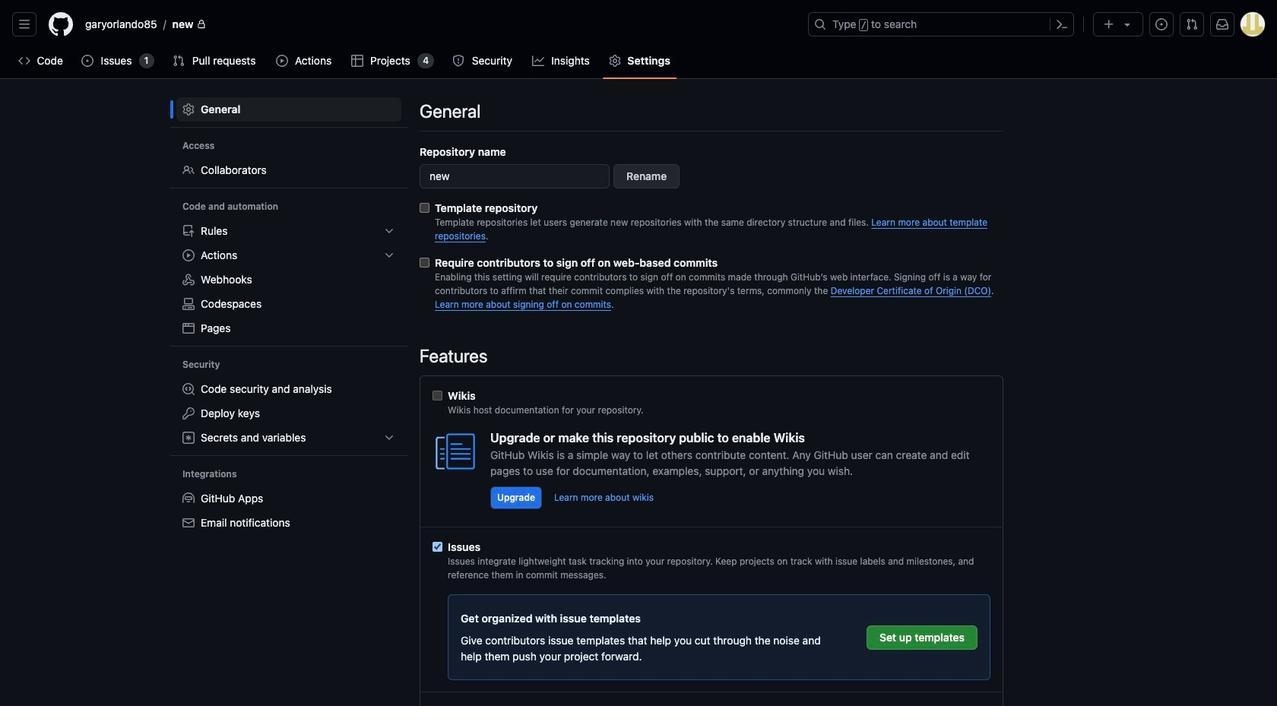 Task type: describe. For each thing, give the bounding box(es) containing it.
1 vertical spatial gear image
[[182, 103, 195, 116]]

hubot image
[[182, 493, 195, 505]]

browser image
[[182, 322, 195, 334]]

play image
[[276, 55, 288, 67]]

plus image
[[1103, 18, 1115, 30]]

command palette image
[[1056, 18, 1068, 30]]

table image
[[351, 55, 363, 67]]

shield image
[[453, 55, 465, 67]]

webhook image
[[182, 274, 195, 286]]

triangle down image
[[1121, 18, 1134, 30]]

key image
[[182, 407, 195, 420]]

0 vertical spatial gear image
[[609, 55, 621, 67]]

code image
[[18, 55, 30, 67]]

issue opened image
[[82, 55, 94, 67]]



Task type: locate. For each thing, give the bounding box(es) containing it.
git pull request image
[[172, 55, 184, 67]]

wikis group
[[433, 388, 991, 417]]

list
[[79, 12, 799, 36], [176, 219, 401, 341], [176, 377, 401, 450], [176, 487, 401, 535]]

graph image
[[532, 55, 544, 67]]

None checkbox
[[420, 203, 430, 213], [420, 258, 430, 268], [433, 391, 442, 401], [420, 203, 430, 213], [420, 258, 430, 268], [433, 391, 442, 401]]

codespaces image
[[182, 298, 195, 310]]

issue opened image
[[1156, 18, 1168, 30]]

homepage image
[[49, 12, 73, 36]]

git pull request image
[[1186, 18, 1198, 30]]

1 horizontal spatial gear image
[[609, 55, 621, 67]]

people image
[[182, 164, 195, 176]]

notifications image
[[1216, 18, 1229, 30]]

codescan image
[[182, 383, 195, 395]]

lock image
[[197, 20, 206, 29]]

None text field
[[420, 164, 610, 189]]

gear image
[[609, 55, 621, 67], [182, 103, 195, 116]]

wikis image
[[433, 429, 478, 474]]

0 horizontal spatial gear image
[[182, 103, 195, 116]]

mail image
[[182, 517, 195, 529]]

None checkbox
[[433, 542, 442, 552]]



